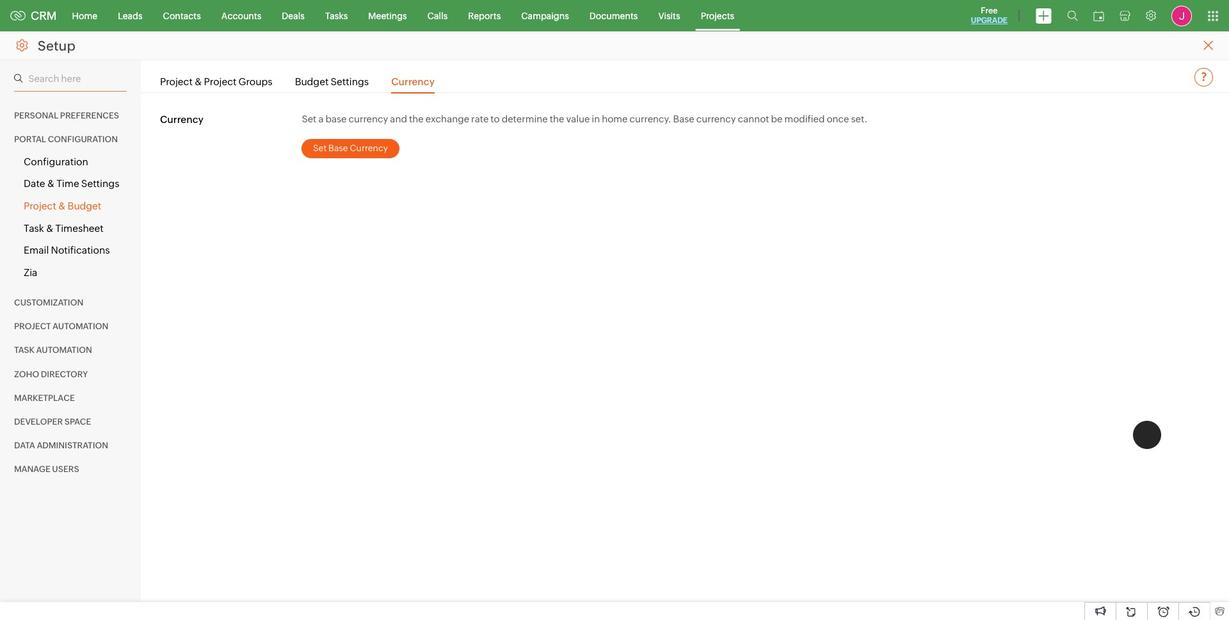 Task type: locate. For each thing, give the bounding box(es) containing it.
deals
[[282, 11, 305, 21]]

campaigns
[[522, 11, 569, 21]]

home
[[72, 11, 97, 21]]

visits link
[[648, 0, 691, 31]]

deals link
[[272, 0, 315, 31]]

calls link
[[417, 0, 458, 31]]

free
[[981, 6, 998, 15]]

projects
[[701, 11, 735, 21]]

campaigns link
[[511, 0, 580, 31]]

documents link
[[580, 0, 648, 31]]

calls
[[428, 11, 448, 21]]

reports link
[[458, 0, 511, 31]]

calendar image
[[1094, 11, 1105, 21]]

home link
[[62, 0, 108, 31]]

search image
[[1068, 10, 1079, 21]]

create menu image
[[1036, 8, 1052, 23]]

leads link
[[108, 0, 153, 31]]

crm link
[[10, 9, 57, 22]]

tasks link
[[315, 0, 358, 31]]

reports
[[468, 11, 501, 21]]



Task type: vqa. For each thing, say whether or not it's contained in the screenshot.
Search text box
no



Task type: describe. For each thing, give the bounding box(es) containing it.
tasks
[[325, 11, 348, 21]]

crm
[[31, 9, 57, 22]]

contacts
[[163, 11, 201, 21]]

documents
[[590, 11, 638, 21]]

projects link
[[691, 0, 745, 31]]

profile image
[[1172, 5, 1193, 26]]

meetings link
[[358, 0, 417, 31]]

profile element
[[1164, 0, 1200, 31]]

free upgrade
[[972, 6, 1008, 25]]

visits
[[659, 11, 681, 21]]

create menu element
[[1029, 0, 1060, 31]]

search element
[[1060, 0, 1086, 31]]

upgrade
[[972, 16, 1008, 25]]

accounts
[[222, 11, 262, 21]]

accounts link
[[211, 0, 272, 31]]

meetings
[[368, 11, 407, 21]]

leads
[[118, 11, 143, 21]]

contacts link
[[153, 0, 211, 31]]



